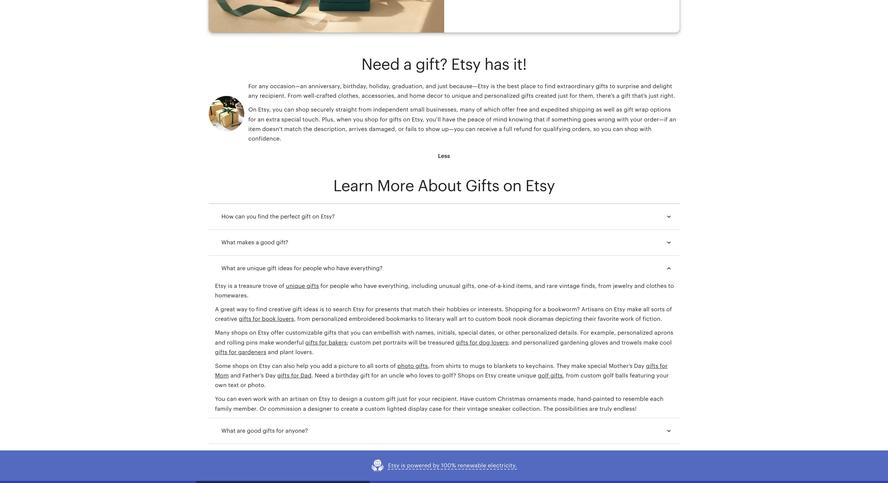 Task type: locate. For each thing, give the bounding box(es) containing it.
footer element
[[370, 482, 692, 484]]

0 vertical spatial all
[[643, 306, 650, 313]]

mother's
[[609, 363, 633, 370]]

gift left wrap
[[624, 107, 634, 113]]

father's
[[242, 373, 264, 379]]

the down the many
[[457, 116, 466, 123]]

the down touch. at the left of page
[[303, 126, 312, 133]]

of left fiction.
[[636, 316, 641, 323]]

the
[[497, 83, 506, 90], [457, 116, 466, 123], [303, 126, 312, 133], [270, 213, 279, 220]]

0 horizontal spatial recipient.
[[260, 93, 286, 99]]

0 vertical spatial any
[[259, 83, 269, 90]]

0 horizontal spatial that
[[338, 330, 349, 337]]

people inside for people who have everything, including unusual gifts, one-of-a-kind items, and rare vintage finds, from jewelry and clothes to homewares.
[[330, 283, 349, 290]]

make down the jewelry
[[627, 306, 642, 313]]

that left 'if'
[[534, 116, 545, 123]]

for inside for any occasion—an anniversary, birthday, holiday, graduation, and just because—etsy is the best place to find extraordinary gifts to surprise and delight any recipient. from well-crafted clothes, accessories, and home decor to unique and personalized gifts created just for them, there's a gift that's just right.
[[248, 83, 257, 90]]

a left "lighted"
[[360, 406, 363, 413]]

featuring
[[630, 373, 655, 379]]

0 horizontal spatial offer
[[271, 330, 284, 337]]

2 vertical spatial who
[[406, 373, 418, 379]]

find
[[545, 83, 556, 90], [258, 213, 269, 220], [256, 306, 267, 313]]

golf?
[[442, 373, 456, 379]]

1 horizontal spatial match
[[413, 306, 431, 313]]

2 horizontal spatial shop
[[625, 126, 638, 133]]

gifts inside many shops on etsy offer customizable gifts that you can embellish with names, initials, special dates, or other personalized details. for example, personalized aprons and rolling pins make wonderful
[[324, 330, 337, 337]]

1 vertical spatial your
[[657, 373, 669, 379]]

powered
[[407, 463, 431, 470]]

2 vertical spatial their
[[453, 406, 466, 413]]

shop
[[296, 107, 309, 113], [365, 116, 378, 123], [625, 126, 638, 133]]

make inside many shops on etsy offer customizable gifts that you can embellish with names, initials, special dates, or other personalized details. for example, personalized aprons and rolling pins make wonderful
[[259, 340, 274, 346]]

1 horizontal spatial have
[[364, 283, 377, 290]]

are
[[237, 265, 246, 272], [590, 406, 598, 413], [237, 428, 246, 435]]

custom inside , from custom golf balls featuring your own text or photo.
[[581, 373, 602, 379]]

clothes
[[647, 283, 667, 290]]

that
[[534, 116, 545, 123], [401, 306, 412, 313], [338, 330, 349, 337]]

for down "cool"
[[660, 363, 668, 370]]

is up homewares.
[[228, 283, 232, 290]]

for up gardening
[[581, 330, 589, 337]]

recipient. inside for any occasion—an anniversary, birthday, holiday, graduation, and just because—etsy is the best place to find extraordinary gifts to surprise and delight any recipient. from well-crafted clothes, accessories, and home decor to unique and personalized gifts created just for them, there's a gift that's just right.
[[260, 93, 286, 99]]

1 horizontal spatial their
[[453, 406, 466, 413]]

or right hobbies
[[471, 306, 476, 313]]

ideas up "unique gifts" link at bottom
[[278, 265, 292, 272]]

christmas
[[498, 396, 526, 403]]

ornaments
[[527, 396, 557, 403]]

1 horizontal spatial day
[[634, 363, 645, 370]]

good inside dropdown button
[[260, 239, 275, 246]]

what
[[221, 239, 235, 246], [221, 265, 235, 272], [221, 428, 235, 435]]

hobbies
[[447, 306, 469, 313]]

on inside many shops on etsy offer customizable gifts that you can embellish with names, initials, special dates, or other personalized details. for example, personalized aprons and rolling pins make wonderful
[[249, 330, 256, 337]]

learn
[[333, 177, 373, 195]]

options
[[650, 107, 671, 113]]

2 horizontal spatial their
[[584, 316, 596, 323]]

shop up touch. at the left of page
[[296, 107, 309, 113]]

2 book from the left
[[498, 316, 512, 323]]

need up holiday,
[[361, 56, 400, 73]]

shipping
[[571, 107, 595, 113]]

0 horizontal spatial have
[[336, 265, 349, 272]]

for
[[248, 83, 257, 90], [581, 330, 589, 337]]

0 horizontal spatial etsy,
[[258, 107, 271, 113]]

of up aprons
[[667, 306, 672, 313]]

1 horizontal spatial creative
[[269, 306, 291, 313]]

straight
[[336, 107, 357, 113]]

1 vertical spatial people
[[330, 283, 349, 290]]

from inside , from custom golf balls featuring your own text or photo.
[[566, 373, 579, 379]]

0 vertical spatial ,
[[294, 316, 296, 323]]

has
[[485, 56, 509, 73]]

0 vertical spatial that
[[534, 116, 545, 123]]

1 vertical spatial match
[[413, 306, 431, 313]]

make inside a great way to find creative gift ideas is to search etsy for presents that match their hobbies or interests. shopping for a bookworm? artisans on etsy make all sorts of creative
[[627, 306, 642, 313]]

unique
[[452, 93, 471, 99], [247, 265, 266, 272], [286, 283, 305, 290], [517, 373, 537, 379]]

what for what are unique gift ideas for people who have everything?
[[221, 265, 235, 272]]

that up bakers
[[338, 330, 349, 337]]

2 vertical spatial have
[[364, 283, 377, 290]]

recipient. down occasion—an on the left top
[[260, 93, 286, 99]]

that inside many shops on etsy offer customizable gifts that you can embellish with names, initials, special dates, or other personalized details. for example, personalized aprons and rolling pins make wonderful
[[338, 330, 349, 337]]

special for keychains.
[[588, 363, 607, 370]]

nook
[[513, 316, 527, 323]]

bookmarks
[[386, 316, 417, 323]]

presents
[[375, 306, 399, 313]]

or inside many shops on etsy offer customizable gifts that you can embellish with names, initials, special dates, or other personalized details. for example, personalized aprons and rolling pins make wonderful
[[498, 330, 504, 337]]

your up display
[[418, 396, 431, 403]]

1 what from the top
[[221, 239, 235, 246]]

work up or
[[253, 396, 267, 403]]

1 horizontal spatial who
[[351, 283, 362, 290]]

gifts up some
[[215, 349, 227, 356]]

2 vertical spatial find
[[256, 306, 267, 313]]

good down member.
[[247, 428, 261, 435]]

see the top unique gift picks image
[[209, 0, 444, 33]]

1 golf from the left
[[538, 373, 549, 379]]

0 horizontal spatial work
[[253, 396, 267, 403]]

qualifying
[[543, 126, 571, 133]]

truly
[[600, 406, 612, 413]]

1 vertical spatial offer
[[271, 330, 284, 337]]

etsy inside many shops on etsy offer customizable gifts that you can embellish with names, initials, special dates, or other personalized details. for example, personalized aprons and rolling pins make wonderful
[[258, 330, 269, 337]]

can down embroidered
[[362, 330, 372, 337]]

you
[[273, 107, 283, 113], [353, 116, 363, 123], [601, 126, 612, 133], [247, 213, 257, 220], [351, 330, 361, 337], [310, 363, 320, 370]]

special inside on etsy, you can shop securely straight from independent small businesses, many of which offer free and expedited shipping as well as gift wrap options for an extra special touch. plus, when you shop for gifts on etsy, you'll have the peace of mind knowing that if something goes wrong with your order—if an item doesn't match the description, arrives damaged, or fails to show up—you can receive a full refund for qualifying orders, so you can shop with confidence.
[[282, 116, 301, 123]]

work
[[621, 316, 634, 323], [253, 396, 267, 403]]

0 vertical spatial shop
[[296, 107, 309, 113]]

are left the truly
[[590, 406, 598, 413]]

0 horizontal spatial your
[[418, 396, 431, 403]]

1 as from the left
[[596, 107, 602, 113]]

place
[[521, 83, 536, 90]]

sorts up fiction.
[[651, 306, 665, 313]]

gifts down place
[[521, 93, 534, 99]]

custom left pet
[[350, 340, 371, 346]]

gifts up lovers.
[[305, 340, 318, 346]]

1 vertical spatial vintage
[[467, 406, 488, 413]]

gift inside for any occasion—an anniversary, birthday, holiday, graduation, and just because—etsy is the best place to find extraordinary gifts to surprise and delight any recipient. from well-crafted clothes, accessories, and home decor to unique and personalized gifts created just for them, there's a gift that's just right.
[[621, 93, 631, 99]]

1 horizontal spatial offer
[[502, 107, 515, 113]]

2 horizontal spatial your
[[657, 373, 669, 379]]

can right you at left
[[227, 396, 237, 403]]

gift? down the how can you find the perfect gift on etsy?
[[276, 239, 288, 246]]

because—etsy
[[449, 83, 489, 90]]

1 horizontal spatial lovers
[[492, 340, 508, 346]]

2 what from the top
[[221, 265, 235, 272]]

1 vertical spatial all
[[367, 363, 374, 370]]

1 book from the left
[[262, 316, 276, 323]]

etsy inside you can even work with an artisan on etsy to design a custom gift just for your recipient. have custom christmas ornaments made, hand-painted to resemble each family member. or commission a designer to create a custom lighted display case for their vintage sneaker collection. the possibilities are truly endless!
[[319, 396, 330, 403]]

1 vertical spatial sorts
[[375, 363, 389, 370]]

, up the 'loves' on the bottom left of the page
[[428, 363, 430, 370]]

1 horizontal spatial special
[[458, 330, 478, 337]]

what inside dropdown button
[[221, 239, 235, 246]]

personalized inside for any occasion—an anniversary, birthday, holiday, graduation, and just because—etsy is the best place to find extraordinary gifts to surprise and delight any recipient. from well-crafted clothes, accessories, and home decor to unique and personalized gifts created just for them, there's a gift that's just right.
[[485, 93, 520, 99]]

need inside learn more about gifts on etsy tab panel
[[315, 373, 329, 379]]

trove
[[263, 283, 277, 290]]

dioramas
[[528, 316, 554, 323]]

many shops on etsy offer customizable gifts that you can embellish with names, initials, special dates, or other personalized details. for example, personalized aprons and rolling pins make wonderful
[[215, 330, 674, 346]]

1 vertical spatial etsy,
[[412, 116, 425, 123]]

have inside on etsy, you can shop securely straight from independent small businesses, many of which offer free and expedited shipping as well as gift wrap options for an extra special touch. plus, when you shop for gifts on etsy, you'll have the peace of mind knowing that if something goes wrong with your order—if an item doesn't match the description, arrives damaged, or fails to show up—you can receive a full refund for qualifying orders, so you can shop with confidence.
[[443, 116, 456, 123]]

a up dioramas
[[543, 306, 546, 313]]

1 horizontal spatial golf
[[603, 373, 614, 379]]

1 vertical spatial that
[[401, 306, 412, 313]]

0 horizontal spatial match
[[284, 126, 302, 133]]

3 what from the top
[[221, 428, 235, 435]]

their up "literary" on the bottom of page
[[432, 306, 445, 313]]

gift?
[[416, 56, 448, 73], [276, 239, 288, 246]]

find inside a great way to find creative gift ideas is to search etsy for presents that match their hobbies or interests. shopping for a bookworm? artisans on etsy make all sorts of creative
[[256, 306, 267, 313]]

wonderful
[[276, 340, 304, 346]]

favorite
[[598, 316, 619, 323]]

shops up the rolling
[[231, 330, 248, 337]]

fiction.
[[643, 316, 662, 323]]

make for special
[[572, 363, 586, 370]]

1 horizontal spatial shop
[[365, 116, 378, 123]]

0 vertical spatial for
[[248, 83, 257, 90]]

, down they on the right
[[563, 373, 565, 379]]

2 horizontal spatial ,
[[563, 373, 565, 379]]

many
[[460, 107, 475, 113]]

1 vertical spatial have
[[336, 265, 349, 272]]

who inside for people who have everything, including unusual gifts, one-of-a-kind items, and rare vintage finds, from jewelry and clothes to homewares.
[[351, 283, 362, 290]]

gift up "lighted"
[[386, 396, 396, 403]]

to right "mugs"
[[487, 363, 493, 370]]

lovers down the dates,
[[492, 340, 508, 346]]

from
[[288, 93, 302, 99]]

0 vertical spatial day
[[634, 363, 645, 370]]

for left dad
[[291, 373, 299, 379]]

sneaker
[[490, 406, 511, 413]]

you right the how
[[247, 213, 257, 220]]

0 vertical spatial creative
[[269, 306, 291, 313]]

what up homewares.
[[221, 265, 235, 272]]

commission
[[268, 406, 302, 413]]

or inside , from custom golf balls featuring your own text or photo.
[[241, 382, 246, 389]]

hand-
[[577, 396, 593, 403]]

special right 'extra'
[[282, 116, 301, 123]]

for inside for any occasion—an anniversary, birthday, holiday, graduation, and just because—etsy is the best place to find extraordinary gifts to surprise and delight any recipient. from well-crafted clothes, accessories, and home decor to unique and personalized gifts created just for them, there's a gift that's just right.
[[570, 93, 578, 99]]

you can even work with an artisan on etsy to design a custom gift just for your recipient. have custom christmas ornaments made, hand-painted to resemble each family member. or commission a designer to create a custom lighted display case for their vintage sneaker collection. the possibilities are truly endless!
[[215, 396, 664, 413]]

what left makes
[[221, 239, 235, 246]]

2 horizontal spatial that
[[534, 116, 545, 123]]

will
[[408, 340, 418, 346]]

offer up "wonderful" at bottom
[[271, 330, 284, 337]]

shops inside many shops on etsy offer customizable gifts that you can embellish with names, initials, special dates, or other personalized details. for example, personalized aprons and rolling pins make wonderful
[[231, 330, 248, 337]]

gloves
[[590, 340, 608, 346]]

an inside you can even work with an artisan on etsy to design a custom gift just for your recipient. have custom christmas ornaments made, hand-painted to resemble each family member. or commission a designer to create a custom lighted display case for their vintage sneaker collection. the possibilities are truly endless!
[[282, 396, 288, 403]]

sorts up and father's day gifts for dad . need a birthday gift for an uncle who loves to golf? shops on etsy create unique golf gifts at the bottom of the page
[[375, 363, 389, 370]]

0 vertical spatial ideas
[[278, 265, 292, 272]]

a inside for any occasion—an anniversary, birthday, holiday, graduation, and just because—etsy is the best place to find extraordinary gifts to surprise and delight any recipient. from well-crafted clothes, accessories, and home decor to unique and personalized gifts created just for them, there's a gift that's just right.
[[617, 93, 620, 99]]

2 vertical spatial special
[[588, 363, 607, 370]]

offer inside many shops on etsy offer customizable gifts that you can embellish with names, initials, special dates, or other personalized details. for example, personalized aprons and rolling pins make wonderful
[[271, 330, 284, 337]]

good right makes
[[260, 239, 275, 246]]

0 vertical spatial work
[[621, 316, 634, 323]]

help
[[296, 363, 309, 370]]

ideas up customizable
[[304, 306, 318, 313]]

0 horizontal spatial ideas
[[278, 265, 292, 272]]

to right way
[[249, 306, 255, 313]]

2 vertical spatial shop
[[625, 126, 638, 133]]

are inside you can even work with an artisan on etsy to design a custom gift just for your recipient. have custom christmas ornaments made, hand-painted to resemble each family member. or commission a designer to create a custom lighted display case for their vintage sneaker collection. the possibilities are truly endless!
[[590, 406, 598, 413]]

and up text
[[230, 373, 241, 379]]

painted
[[593, 396, 614, 403]]

recipient.
[[260, 93, 286, 99], [432, 396, 459, 403]]

need right "."
[[315, 373, 329, 379]]

of
[[477, 107, 482, 113], [486, 116, 492, 123], [279, 283, 284, 290], [667, 306, 672, 313], [636, 316, 641, 323], [390, 363, 396, 370]]

sorts inside a great way to find creative gift ideas is to search etsy for presents that match their hobbies or interests. shopping for a bookworm? artisans on etsy make all sorts of creative
[[651, 306, 665, 313]]

to
[[538, 83, 543, 90], [610, 83, 616, 90], [445, 93, 450, 99], [418, 126, 424, 133], [668, 283, 674, 290], [249, 306, 255, 313], [326, 306, 332, 313], [418, 316, 424, 323], [468, 316, 474, 323], [360, 363, 366, 370], [463, 363, 468, 370], [487, 363, 493, 370], [519, 363, 525, 370], [435, 373, 441, 379], [332, 396, 338, 403], [616, 396, 622, 403], [334, 406, 339, 413]]

learn more about gifts on etsy tab panel
[[209, 204, 680, 445]]

0 vertical spatial match
[[284, 126, 302, 133]]

any left occasion—an on the left top
[[259, 83, 269, 90]]

just down extraordinary
[[558, 93, 568, 99]]

and down graduation, at the top
[[398, 93, 408, 99]]

people inside dropdown button
[[303, 265, 322, 272]]

is left best
[[491, 83, 495, 90]]

0 horizontal spatial their
[[432, 306, 445, 313]]

and up that's
[[641, 83, 651, 90]]

or left 'other'
[[498, 330, 504, 337]]

on up pins
[[249, 330, 256, 337]]

shops for many
[[231, 330, 248, 337]]

gifts
[[466, 177, 499, 195]]

2 vertical spatial that
[[338, 330, 349, 337]]

1 vertical spatial create
[[341, 406, 359, 413]]

0 vertical spatial lovers
[[278, 316, 294, 323]]

1 vertical spatial for
[[581, 330, 589, 337]]

other
[[506, 330, 520, 337]]

custom up hand-
[[581, 373, 602, 379]]

on up designer
[[310, 396, 317, 403]]

just inside you can even work with an artisan on etsy to design a custom gift just for your recipient. have custom christmas ornaments made, hand-painted to resemble each family member. or commission a designer to create a custom lighted display case for their vintage sneaker collection. the possibilities are truly endless!
[[397, 396, 407, 403]]

picture
[[339, 363, 358, 370]]

make for all
[[627, 306, 642, 313]]

0 vertical spatial people
[[303, 265, 322, 272]]

on down "mugs"
[[477, 373, 484, 379]]

shop down wrap
[[625, 126, 638, 133]]

made,
[[559, 396, 576, 403]]

a
[[404, 56, 412, 73], [617, 93, 620, 99], [499, 126, 502, 133], [256, 239, 259, 246], [234, 283, 237, 290], [543, 306, 546, 313], [334, 363, 337, 370], [331, 373, 334, 379], [359, 396, 363, 403], [303, 406, 306, 413], [360, 406, 363, 413]]

1 vertical spatial shops
[[233, 363, 249, 370]]

1 horizontal spatial as
[[616, 107, 622, 113]]

good
[[260, 239, 275, 246], [247, 428, 261, 435]]

find inside 'dropdown button'
[[258, 213, 269, 220]]

special for for
[[282, 116, 301, 123]]

0 horizontal spatial as
[[596, 107, 602, 113]]

2 golf from the left
[[603, 373, 614, 379]]

0 vertical spatial find
[[545, 83, 556, 90]]

gift down "unique gifts" link at bottom
[[293, 306, 302, 313]]

or
[[398, 126, 404, 133], [471, 306, 476, 313], [498, 330, 504, 337], [241, 382, 246, 389]]

work right favorite
[[621, 316, 634, 323]]

, up customizable
[[294, 316, 296, 323]]

1 horizontal spatial sorts
[[651, 306, 665, 313]]

balls
[[616, 373, 628, 379]]

1 horizontal spatial for
[[581, 330, 589, 337]]

item
[[248, 126, 261, 133]]

what for what are good gifts for anyone?
[[221, 428, 235, 435]]

pet
[[373, 340, 382, 346]]

and right free
[[529, 107, 540, 113]]

as left well
[[596, 107, 602, 113]]

your
[[630, 116, 643, 123], [657, 373, 669, 379], [418, 396, 431, 403]]

1 horizontal spatial people
[[330, 283, 349, 290]]

as right well
[[616, 107, 622, 113]]

0 horizontal spatial need
[[315, 373, 329, 379]]

make inside gifts for bakers ; custom pet portraits will be treasured gifts for dog lovers ; and personalized gardening gloves and trowels make cool gifts for gardeners and plant lovers.
[[644, 340, 658, 346]]

0 vertical spatial their
[[432, 306, 445, 313]]

all inside a great way to find creative gift ideas is to search etsy for presents that match their hobbies or interests. shopping for a bookworm? artisans on etsy make all sorts of creative
[[643, 306, 650, 313]]

on inside a great way to find creative gift ideas is to search etsy for presents that match their hobbies or interests. shopping for a bookworm? artisans on etsy make all sorts of creative
[[606, 306, 613, 313]]

0 horizontal spatial ;
[[347, 340, 349, 346]]

work inside you can even work with an artisan on etsy to design a custom gift just for your recipient. have custom christmas ornaments made, hand-painted to resemble each family member. or commission a designer to create a custom lighted display case for their vintage sneaker collection. the possibilities are truly endless!
[[253, 396, 267, 403]]

creative
[[269, 306, 291, 313], [215, 316, 237, 323]]

1 vertical spatial creative
[[215, 316, 237, 323]]

you down embroidered
[[351, 330, 361, 337]]

gifts,
[[462, 283, 476, 290]]

an up commission
[[282, 396, 288, 403]]

by
[[433, 463, 440, 470]]

an
[[258, 116, 264, 123], [670, 116, 676, 123], [381, 373, 388, 379], [282, 396, 288, 403]]

vintage inside you can even work with an artisan on etsy to design a custom gift just for your recipient. have custom christmas ornaments made, hand-painted to resemble each family member. or commission a designer to create a custom lighted display case for their vintage sneaker collection. the possibilities are truly endless!
[[467, 406, 488, 413]]

1 ; from the left
[[347, 340, 349, 346]]

initials,
[[437, 330, 457, 337]]

0 horizontal spatial vintage
[[467, 406, 488, 413]]

1 horizontal spatial that
[[401, 306, 412, 313]]

is inside button
[[401, 463, 406, 470]]

on inside 'dropdown button'
[[312, 213, 319, 220]]

are up the treasure
[[237, 265, 246, 272]]

wrap
[[635, 107, 649, 113]]

0 vertical spatial need
[[361, 56, 400, 73]]

offer inside on etsy, you can shop securely straight from independent small businesses, many of which offer free and expedited shipping as well as gift wrap options for an extra special touch. plus, when you shop for gifts on etsy, you'll have the peace of mind knowing that if something goes wrong with your order—if an item doesn't match the description, arrives damaged, or fails to show up—you can receive a full refund for qualifying orders, so you can shop with confidence.
[[502, 107, 515, 113]]

etsy, right on
[[258, 107, 271, 113]]

on inside on etsy, you can shop securely straight from independent small businesses, many of which offer free and expedited shipping as well as gift wrap options for an extra special touch. plus, when you shop for gifts on etsy, you'll have the peace of mind knowing that if something goes wrong with your order—if an item doesn't match the description, arrives damaged, or fails to show up—you can receive a full refund for qualifying orders, so you can shop with confidence.
[[403, 116, 410, 123]]

with inside many shops on etsy offer customizable gifts that you can embellish with names, initials, special dates, or other personalized details. for example, personalized aprons and rolling pins make wonderful
[[402, 330, 414, 337]]

their down have
[[453, 406, 466, 413]]

to inside for people who have everything, including unusual gifts, one-of-a-kind items, and rare vintage finds, from jewelry and clothes to homewares.
[[668, 283, 674, 290]]

1 vertical spatial need
[[315, 373, 329, 379]]

gift inside you can even work with an artisan on etsy to design a custom gift just for your recipient. have custom christmas ornaments made, hand-painted to resemble each family member. or commission a designer to create a custom lighted display case for their vintage sneaker collection. the possibilities are truly endless!
[[386, 396, 396, 403]]

on up fails at the left top of the page
[[403, 116, 410, 123]]

and inside many shops on etsy offer customizable gifts that you can embellish with names, initials, special dates, or other personalized details. for example, personalized aprons and rolling pins make wonderful
[[215, 340, 225, 346]]

kind
[[503, 283, 515, 290]]

0 vertical spatial sorts
[[651, 306, 665, 313]]

for people who have everything, including unusual gifts, one-of-a-kind items, and rare vintage finds, from jewelry and clothes to homewares.
[[215, 283, 674, 299]]

match inside on etsy, you can shop securely straight from independent small businesses, many of which offer free and expedited shipping as well as gift wrap options for an extra special touch. plus, when you shop for gifts on etsy, you'll have the peace of mind knowing that if something goes wrong with your order—if an item doesn't match the description, arrives damaged, or fails to show up—you can receive a full refund for qualifying orders, so you can shop with confidence.
[[284, 126, 302, 133]]

have
[[443, 116, 456, 123], [336, 265, 349, 272], [364, 283, 377, 290]]

are down member.
[[237, 428, 246, 435]]

1 vertical spatial find
[[258, 213, 269, 220]]

0 horizontal spatial create
[[341, 406, 359, 413]]

for inside for people who have everything, including unusual gifts, one-of-a-kind items, and rare vintage finds, from jewelry and clothes to homewares.
[[321, 283, 328, 290]]

they
[[557, 363, 570, 370]]

book
[[262, 316, 276, 323], [498, 316, 512, 323]]

as
[[596, 107, 602, 113], [616, 107, 622, 113]]

is inside a great way to find creative gift ideas is to search etsy for presents that match their hobbies or interests. shopping for a bookworm? artisans on etsy make all sorts of creative
[[320, 306, 324, 313]]

is
[[491, 83, 495, 90], [228, 283, 232, 290], [320, 306, 324, 313], [401, 463, 406, 470]]

are for what are good gifts for anyone?
[[237, 428, 246, 435]]

also
[[284, 363, 295, 370]]

0 vertical spatial special
[[282, 116, 301, 123]]

0 vertical spatial your
[[630, 116, 643, 123]]

2 vertical spatial are
[[237, 428, 246, 435]]

decor
[[427, 93, 443, 99]]

,
[[294, 316, 296, 323], [428, 363, 430, 370], [563, 373, 565, 379]]

1 vertical spatial are
[[590, 406, 598, 413]]

with inside you can even work with an artisan on etsy to design a custom gift just for your recipient. have custom christmas ornaments made, hand-painted to resemble each family member. or commission a designer to create a custom lighted display case for their vintage sneaker collection. the possibilities are truly endless!
[[268, 396, 280, 403]]

with up the will
[[402, 330, 414, 337]]

1 horizontal spatial ;
[[508, 340, 510, 346]]

1 vertical spatial ideas
[[304, 306, 318, 313]]

what down family
[[221, 428, 235, 435]]

you
[[215, 396, 225, 403]]

1 horizontal spatial create
[[498, 373, 516, 379]]

day up photo.
[[266, 373, 276, 379]]

0 vertical spatial recipient.
[[260, 93, 286, 99]]

1 horizontal spatial vintage
[[559, 283, 580, 290]]

pins
[[246, 340, 258, 346]]

0 vertical spatial vintage
[[559, 283, 580, 290]]

designer
[[308, 406, 332, 413]]

and father's day gifts for dad . need a birthday gift for an uncle who loves to golf? shops on etsy create unique golf gifts
[[229, 373, 563, 379]]

1 vertical spatial work
[[253, 396, 267, 403]]

literary
[[426, 316, 445, 323]]

1 horizontal spatial etsy,
[[412, 116, 425, 123]]

golf inside , from custom golf balls featuring your own text or photo.
[[603, 373, 614, 379]]

is left search
[[320, 306, 324, 313]]

people up "unique gifts" link at bottom
[[303, 265, 322, 272]]

1 horizontal spatial work
[[621, 316, 634, 323]]

order—if
[[644, 116, 668, 123]]

vintage down have
[[467, 406, 488, 413]]

are for what are unique gift ideas for people who have everything?
[[237, 265, 246, 272]]

shops for some
[[233, 363, 249, 370]]

0 horizontal spatial gift?
[[276, 239, 288, 246]]

1 vertical spatial special
[[458, 330, 478, 337]]

0 vertical spatial who
[[323, 265, 335, 272]]

book up "wonderful" at bottom
[[262, 316, 276, 323]]

for inside gifts for mom
[[660, 363, 668, 370]]



Task type: vqa. For each thing, say whether or not it's contained in the screenshot.
my
no



Task type: describe. For each thing, give the bounding box(es) containing it.
accessories,
[[362, 93, 396, 99]]

, from custom golf balls featuring your own text or photo.
[[215, 373, 669, 389]]

including
[[411, 283, 437, 290]]

gift right "birthday"
[[360, 373, 370, 379]]

to left design
[[332, 396, 338, 403]]

custom left "lighted"
[[365, 406, 386, 413]]

customizable
[[286, 330, 323, 337]]

custom inside gifts for bakers ; custom pet portraits will be treasured gifts for dog lovers ; and personalized gardening gloves and trowels make cool gifts for gardeners and plant lovers.
[[350, 340, 371, 346]]

to right picture
[[360, 363, 366, 370]]

renewable
[[458, 463, 487, 470]]

0 horizontal spatial creative
[[215, 316, 237, 323]]

0 vertical spatial gift?
[[416, 56, 448, 73]]

an down options
[[670, 116, 676, 123]]

, inside , from custom golf balls featuring your own text or photo.
[[563, 373, 565, 379]]

your inside on etsy, you can shop securely straight from independent small businesses, many of which offer free and expedited shipping as well as gift wrap options for an extra special touch. plus, when you shop for gifts on etsy, you'll have the peace of mind knowing that if something goes wrong with your order—if an item doesn't match the description, arrives damaged, or fails to show up—you can receive a full refund for qualifying orders, so you can shop with confidence.
[[630, 116, 643, 123]]

and left rare on the right of the page
[[535, 283, 545, 290]]

family
[[215, 406, 232, 413]]

securely
[[311, 107, 334, 113]]

jewelry
[[613, 283, 633, 290]]

on right gifts
[[503, 177, 522, 195]]

there's
[[597, 93, 615, 99]]

unique inside dropdown button
[[247, 265, 266, 272]]

what are good gifts for anyone?
[[221, 428, 308, 435]]

endless!
[[614, 406, 637, 413]]

gardeners
[[238, 349, 266, 356]]

them,
[[579, 93, 595, 99]]

on up father's
[[251, 363, 258, 370]]

some shops on etsy can also help you add a picture to all sorts of photo gifts , from shirts to mugs to blankets to keychains. they make special mother's day
[[215, 363, 646, 370]]

0 horizontal spatial sorts
[[375, 363, 389, 370]]

shops
[[458, 373, 475, 379]]

0 vertical spatial etsy,
[[258, 107, 271, 113]]

and left plant
[[268, 349, 278, 356]]

with right wrong
[[617, 116, 629, 123]]

unusual
[[439, 283, 461, 290]]

.
[[312, 373, 313, 379]]

shopping
[[505, 306, 532, 313]]

fails
[[406, 126, 417, 133]]

that inside on etsy, you can shop securely straight from independent small businesses, many of which offer free and expedited shipping as well as gift wrap options for an extra special touch. plus, when you shop for gifts on etsy, you'll have the peace of mind knowing that if something goes wrong with your order—if an item doesn't match the description, arrives damaged, or fails to show up—you can receive a full refund for qualifying orders, so you can shop with confidence.
[[534, 116, 545, 123]]

extraordinary
[[557, 83, 594, 90]]

0 horizontal spatial shop
[[296, 107, 309, 113]]

you up "."
[[310, 363, 320, 370]]

way
[[237, 306, 248, 313]]

a down add
[[331, 373, 334, 379]]

gifts up the 'loves' on the bottom left of the page
[[416, 363, 428, 370]]

an left "uncle"
[[381, 373, 388, 379]]

a up homewares.
[[234, 283, 237, 290]]

gardening
[[560, 340, 589, 346]]

a
[[215, 306, 219, 313]]

a inside dropdown button
[[256, 239, 259, 246]]

gift? inside dropdown button
[[276, 239, 288, 246]]

less button
[[432, 148, 457, 165]]

0 horizontal spatial ,
[[294, 316, 296, 323]]

for up "unique gifts" link at bottom
[[294, 265, 302, 272]]

for left bakers
[[319, 340, 327, 346]]

who inside dropdown button
[[323, 265, 335, 272]]

expedited
[[541, 107, 569, 113]]

portraits
[[383, 340, 407, 346]]

from inside on etsy, you can shop securely straight from independent small businesses, many of which offer free and expedited shipping as well as gift wrap options for an extra special touch. plus, when you shop for gifts on etsy, you'll have the peace of mind knowing that if something goes wrong with your order—if an item doesn't match the description, arrives damaged, or fails to show up—you can receive a full refund for qualifying orders, so you can shop with confidence.
[[359, 107, 372, 113]]

a inside on etsy, you can shop securely straight from independent small businesses, many of which offer free and expedited shipping as well as gift wrap options for an extra special touch. plus, when you shop for gifts on etsy, you'll have the peace of mind knowing that if something goes wrong with your order—if an item doesn't match the description, arrives damaged, or fails to show up—you can receive a full refund for qualifying orders, so you can shop with confidence.
[[499, 126, 502, 133]]

for left dog
[[470, 340, 478, 346]]

gifts down way
[[239, 316, 251, 323]]

from inside for people who have everything, including unusual gifts, one-of-a-kind items, and rare vintage finds, from jewelry and clothes to homewares.
[[599, 283, 612, 290]]

gifts for mom link
[[215, 363, 668, 379]]

what for what makes a good gift?
[[221, 239, 235, 246]]

something
[[552, 116, 581, 123]]

from up the 'loves' on the bottom left of the page
[[431, 363, 444, 370]]

to up shops
[[463, 363, 468, 370]]

details.
[[559, 330, 579, 337]]

1 vertical spatial day
[[266, 373, 276, 379]]

text
[[228, 382, 239, 389]]

for up embroidered
[[366, 306, 374, 313]]

custom right design
[[364, 396, 385, 403]]

wrong
[[598, 116, 615, 123]]

unique inside for any occasion—an anniversary, birthday, holiday, graduation, and just because—etsy is the best place to find extraordinary gifts to surprise and delight any recipient. from well-crafted clothes, accessories, and home decor to unique and personalized gifts created just for them, there's a gift that's just right.
[[452, 93, 471, 99]]

gifts for book lovers link
[[239, 316, 294, 323]]

many
[[215, 330, 230, 337]]

unique down what are unique gift ideas for people who have everything?
[[286, 283, 305, 290]]

that inside a great way to find creative gift ideas is to search etsy for presents that match their hobbies or interests. shopping for a bookworm? artisans on etsy make all sorts of creative
[[401, 306, 412, 313]]

gifts for dad link
[[277, 373, 312, 379]]

with down the order—if
[[640, 126, 652, 133]]

can inside many shops on etsy offer customizable gifts that you can embellish with names, initials, special dates, or other personalized details. for example, personalized aprons and rolling pins make wonderful
[[362, 330, 372, 337]]

about
[[418, 177, 462, 195]]

treasure
[[239, 283, 262, 290]]

just down the "delight"
[[649, 93, 659, 99]]

to up endless!
[[616, 396, 622, 403]]

and down 'other'
[[512, 340, 522, 346]]

have inside for people who have everything, including unusual gifts, one-of-a-kind items, and rare vintage finds, from jewelry and clothes to homewares.
[[364, 283, 377, 290]]

1 horizontal spatial ,
[[428, 363, 430, 370]]

to down design
[[334, 406, 339, 413]]

the
[[543, 406, 554, 413]]

if
[[547, 116, 550, 123]]

for right refund
[[534, 126, 542, 133]]

clothes,
[[338, 93, 360, 99]]

or inside a great way to find creative gift ideas is to search etsy for presents that match their hobbies or interests. shopping for a bookworm? artisans on etsy make all sorts of creative
[[471, 306, 476, 313]]

and up decor
[[426, 83, 436, 90]]

to left search
[[326, 306, 332, 313]]

2 as from the left
[[616, 107, 622, 113]]

1 vertical spatial shop
[[365, 116, 378, 123]]

gift inside on etsy, you can shop securely straight from independent small businesses, many of which offer free and expedited shipping as well as gift wrap options for an extra special touch. plus, when you shop for gifts on etsy, you'll have the peace of mind knowing that if something goes wrong with your order—if an item doesn't match the description, arrives damaged, or fails to show up—you can receive a full refund for qualifying orders, so you can shop with confidence.
[[624, 107, 634, 113]]

anyone?
[[285, 428, 308, 435]]

everything?
[[351, 265, 383, 272]]

good inside dropdown button
[[247, 428, 261, 435]]

gift inside how can you find the perfect gift on etsy? 'dropdown button'
[[302, 213, 311, 220]]

show
[[426, 126, 440, 133]]

a down artisan
[[303, 406, 306, 413]]

gifts down initials,
[[456, 340, 468, 346]]

a up graduation, at the top
[[404, 56, 412, 73]]

description,
[[314, 126, 347, 133]]

to left the golf?
[[435, 373, 441, 379]]

make for wonderful
[[259, 340, 274, 346]]

makes
[[237, 239, 254, 246]]

of right "trove"
[[279, 283, 284, 290]]

goes
[[583, 116, 596, 123]]

mind
[[493, 116, 507, 123]]

how can you find the perfect gift on etsy? button
[[215, 208, 680, 225]]

which
[[484, 107, 500, 113]]

resemble
[[623, 396, 649, 403]]

of inside a great way to find creative gift ideas is to search etsy for presents that match their hobbies or interests. shopping for a bookworm? artisans on etsy make all sorts of creative
[[667, 306, 672, 313]]

gifts inside on etsy, you can shop securely straight from independent small businesses, many of which offer free and expedited shipping as well as gift wrap options for an extra special touch. plus, when you shop for gifts on etsy, you'll have the peace of mind knowing that if something goes wrong with your order—if an item doesn't match the description, arrives damaged, or fails to show up—you can receive a full refund for qualifying orders, so you can shop with confidence.
[[389, 116, 402, 123]]

gifts down what are unique gift ideas for people who have everything?
[[307, 283, 319, 290]]

the inside for any occasion—an anniversary, birthday, holiday, graduation, and just because—etsy is the best place to find extraordinary gifts to surprise and delight any recipient. from well-crafted clothes, accessories, and home decor to unique and personalized gifts created just for them, there's a gift that's just right.
[[497, 83, 506, 90]]

gifts inside gifts for mom
[[646, 363, 659, 370]]

ideas inside a great way to find creative gift ideas is to search etsy for presents that match their hobbies or interests. shopping for a bookworm? artisans on etsy make all sorts of creative
[[304, 306, 318, 313]]

can down wrong
[[613, 126, 623, 133]]

1 vertical spatial their
[[584, 316, 596, 323]]

can down from in the top of the page
[[284, 107, 294, 113]]

to up there's
[[610, 83, 616, 90]]

aprons
[[655, 330, 674, 337]]

your inside you can even work with an artisan on etsy to design a custom gift just for your recipient. have custom christmas ornaments made, hand-painted to resemble each family member. or commission a designer to create a custom lighted display case for their vintage sneaker collection. the possibilities are truly endless!
[[418, 396, 431, 403]]

can left also
[[272, 363, 282, 370]]

for down the rolling
[[229, 349, 237, 356]]

knowing
[[509, 116, 533, 123]]

vintage inside for people who have everything, including unusual gifts, one-of-a-kind items, and rare vintage finds, from jewelry and clothes to homewares.
[[559, 283, 580, 290]]

of up receive
[[486, 116, 492, 123]]

2 ; from the left
[[508, 340, 510, 346]]

gifts down also
[[277, 373, 290, 379]]

have inside dropdown button
[[336, 265, 349, 272]]

you up 'extra'
[[273, 107, 283, 113]]

refund
[[514, 126, 532, 133]]

for left "uncle"
[[372, 373, 379, 379]]

orders,
[[572, 126, 592, 133]]

just up decor
[[438, 83, 448, 90]]

mom
[[215, 373, 229, 379]]

special inside many shops on etsy offer customizable gifts that you can embellish with names, initials, special dates, or other personalized details. for example, personalized aprons and rolling pins make wonderful
[[458, 330, 478, 337]]

an up item
[[258, 116, 264, 123]]

gift inside a great way to find creative gift ideas is to search etsy for presents that match their hobbies or interests. shopping for a bookworm? artisans on etsy make all sorts of creative
[[293, 306, 302, 313]]

a right design
[[359, 396, 363, 403]]

0 horizontal spatial lovers
[[278, 316, 294, 323]]

1 vertical spatial any
[[248, 93, 258, 99]]

recipient. inside you can even work with an artisan on etsy to design a custom gift just for your recipient. have custom christmas ornaments made, hand-painted to resemble each family member. or commission a designer to create a custom lighted display case for their vintage sneaker collection. the possibilities are truly endless!
[[432, 396, 459, 403]]

you inside many shops on etsy offer customizable gifts that you can embellish with names, initials, special dates, or other personalized details. for example, personalized aprons and rolling pins make wonderful
[[351, 330, 361, 337]]

can inside you can even work with an artisan on etsy to design a custom gift just for your recipient. have custom christmas ornaments made, hand-painted to resemble each family member. or commission a designer to create a custom lighted display case for their vintage sneaker collection. the possibilities are truly endless!
[[227, 396, 237, 403]]

extra
[[266, 116, 280, 123]]

0 vertical spatial create
[[498, 373, 516, 379]]

create inside you can even work with an artisan on etsy to design a custom gift just for your recipient. have custom christmas ornaments made, hand-painted to resemble each family member. or commission a designer to create a custom lighted display case for their vintage sneaker collection. the possibilities are truly endless!
[[341, 406, 359, 413]]

what are unique gift ideas for people who have everything?
[[221, 265, 383, 272]]

for up damaged,
[[380, 116, 388, 123]]

design
[[339, 396, 358, 403]]

created
[[535, 93, 557, 99]]

the inside 'dropdown button'
[[270, 213, 279, 220]]

personalized inside gifts for bakers ; custom pet portraits will be treasured gifts for dog lovers ; and personalized gardening gloves and trowels make cool gifts for gardeners and plant lovers.
[[524, 340, 559, 346]]

ideas inside dropdown button
[[278, 265, 292, 272]]

artisans
[[582, 306, 604, 313]]

to right blankets
[[519, 363, 525, 370]]

loves
[[419, 373, 434, 379]]

gifts up there's
[[596, 83, 608, 90]]

your inside , from custom golf balls featuring your own text or photo.
[[657, 373, 669, 379]]

can inside 'dropdown button'
[[235, 213, 245, 220]]

on inside you can even work with an artisan on etsy to design a custom gift just for your recipient. have custom christmas ornaments made, hand-painted to resemble each family member. or commission a designer to create a custom lighted display case for their vintage sneaker collection. the possibilities are truly endless!
[[310, 396, 317, 403]]

to left "literary" on the bottom of page
[[418, 316, 424, 323]]

is inside for any occasion—an anniversary, birthday, holiday, graduation, and just because—etsy is the best place to find extraordinary gifts to surprise and delight any recipient. from well-crafted clothes, accessories, and home decor to unique and personalized gifts created just for them, there's a gift that's just right.
[[491, 83, 495, 90]]

of up and father's day gifts for dad . need a birthday gift for an uncle who loves to golf? shops on etsy create unique golf gifts at the bottom of the page
[[390, 363, 396, 370]]

for left anyone? at the bottom left of the page
[[276, 428, 284, 435]]

match inside a great way to find creative gift ideas is to search etsy for presents that match their hobbies or interests. shopping for a bookworm? artisans on etsy make all sorts of creative
[[413, 306, 431, 313]]

to inside on etsy, you can shop securely straight from independent small businesses, many of which offer free and expedited shipping as well as gift wrap options for an extra special touch. plus, when you shop for gifts on etsy, you'll have the peace of mind knowing that if something goes wrong with your order—if an item doesn't match the description, arrives damaged, or fails to show up—you can receive a full refund for qualifying orders, so you can shop with confidence.
[[418, 126, 424, 133]]

on
[[248, 107, 257, 113]]

gift inside what are unique gift ideas for people who have everything? dropdown button
[[267, 265, 277, 272]]

for right case
[[444, 406, 451, 413]]

find inside for any occasion—an anniversary, birthday, holiday, graduation, and just because—etsy is the best place to find extraordinary gifts to surprise and delight any recipient. from well-crafted clothes, accessories, and home decor to unique and personalized gifts created just for them, there's a gift that's just right.
[[545, 83, 556, 90]]

great
[[221, 306, 235, 313]]

of-
[[490, 283, 498, 290]]

their inside you can even work with an artisan on etsy to design a custom gift just for your recipient. have custom christmas ornaments made, hand-painted to resemble each family member. or commission a designer to create a custom lighted display case for their vintage sneaker collection. the possibilities are truly endless!
[[453, 406, 466, 413]]

or inside on etsy, you can shop securely straight from independent small businesses, many of which offer free and expedited shipping as well as gift wrap options for an extra special touch. plus, when you shop for gifts on etsy, you'll have the peace of mind knowing that if something goes wrong with your order—if an item doesn't match the description, arrives damaged, or fails to show up—you can receive a full refund for qualifying orders, so you can shop with confidence.
[[398, 126, 404, 133]]

keychains.
[[526, 363, 555, 370]]

gifts inside what are good gifts for anyone? dropdown button
[[263, 428, 275, 435]]

for down on
[[248, 116, 256, 123]]

finds,
[[582, 283, 597, 290]]

photo
[[398, 363, 414, 370]]

gifts for gardeners link
[[215, 349, 266, 356]]

a inside a great way to find creative gift ideas is to search etsy for presents that match their hobbies or interests. shopping for a bookworm? artisans on etsy make all sorts of creative
[[543, 306, 546, 313]]

how
[[221, 213, 234, 220]]

their inside a great way to find creative gift ideas is to search etsy for presents that match their hobbies or interests. shopping for a bookworm? artisans on etsy make all sorts of creative
[[432, 306, 445, 313]]

a right add
[[334, 363, 337, 370]]

custom up sneaker
[[476, 396, 496, 403]]

golf gifts link
[[538, 373, 563, 379]]

and right the jewelry
[[635, 283, 645, 290]]

etsy inside button
[[388, 463, 400, 470]]

own
[[215, 382, 227, 389]]

custom down the interests.
[[476, 316, 496, 323]]

lovers.
[[296, 349, 314, 356]]

you inside 'dropdown button'
[[247, 213, 257, 220]]

1 horizontal spatial any
[[259, 83, 269, 90]]

member.
[[233, 406, 258, 413]]

even
[[238, 396, 252, 403]]

anniversary,
[[309, 83, 342, 90]]

free
[[517, 107, 528, 113]]

case
[[429, 406, 442, 413]]

for up dioramas
[[534, 306, 541, 313]]

on etsy, you can shop securely straight from independent small businesses, many of which offer free and expedited shipping as well as gift wrap options for an extra special touch. plus, when you shop for gifts on etsy, you'll have the peace of mind knowing that if something goes wrong with your order—if an item doesn't match the description, arrives damaged, or fails to show up—you can receive a full refund for qualifying orders, so you can shop with confidence.
[[248, 107, 676, 142]]

plant
[[280, 349, 294, 356]]

everything,
[[379, 283, 410, 290]]

and inside on etsy, you can shop securely straight from independent small businesses, many of which offer free and expedited shipping as well as gift wrap options for an extra special touch. plus, when you shop for gifts on etsy, you'll have the peace of mind knowing that if something goes wrong with your order—if an item doesn't match the description, arrives damaged, or fails to show up—you can receive a full refund for qualifying orders, so you can shop with confidence.
[[529, 107, 540, 113]]

full
[[504, 126, 513, 133]]

you'll
[[426, 116, 441, 123]]

100%
[[441, 463, 456, 470]]

and down because—etsy
[[473, 93, 483, 99]]

gifts down they on the right
[[551, 373, 563, 379]]

from up customizable
[[297, 316, 310, 323]]

for up display
[[409, 396, 417, 403]]

possibilities
[[555, 406, 588, 413]]

to up "created"
[[538, 83, 543, 90]]

lovers inside gifts for bakers ; custom pet portraits will be treasured gifts for dog lovers ; and personalized gardening gloves and trowels make cool gifts for gardeners and plant lovers.
[[492, 340, 508, 346]]

for up pins
[[253, 316, 261, 323]]

learn more about gifts on etsy
[[333, 177, 555, 195]]

you down wrong
[[601, 126, 612, 133]]

unique down keychains.
[[517, 373, 537, 379]]

to right art
[[468, 316, 474, 323]]

for inside many shops on etsy offer customizable gifts that you can embellish with names, initials, special dates, or other personalized details. for example, personalized aprons and rolling pins make wonderful
[[581, 330, 589, 337]]

crafted
[[317, 93, 337, 99]]

dates,
[[480, 330, 497, 337]]

can down "peace"
[[466, 126, 476, 133]]

of up "peace"
[[477, 107, 482, 113]]

embroidered
[[349, 316, 385, 323]]

you up arrives on the top of the page
[[353, 116, 363, 123]]

etsy is a treasure trove of unique gifts
[[215, 283, 319, 290]]

and down example,
[[610, 340, 620, 346]]

0 horizontal spatial all
[[367, 363, 374, 370]]

to right decor
[[445, 93, 450, 99]]



